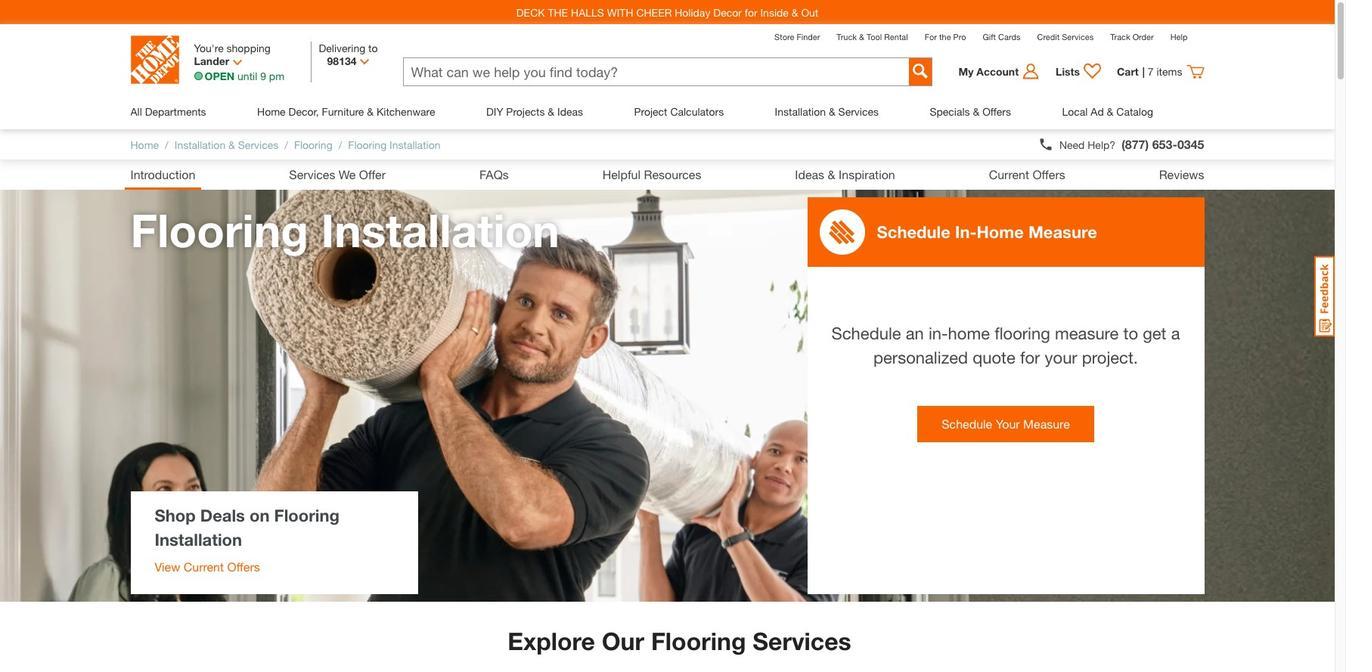 Task type: locate. For each thing, give the bounding box(es) containing it.
helpful resources
[[603, 167, 702, 182]]

schedule left your
[[942, 417, 993, 431]]

/ left flooring link
[[285, 138, 288, 151]]

you're shopping
[[194, 42, 271, 54]]

schedule inside schedule an in-home flooring measure to get a personalized quote for your project.
[[832, 324, 902, 344]]

1 vertical spatial installation & services link
[[175, 138, 279, 151]]

faqs
[[480, 167, 509, 182]]

home down all
[[131, 138, 159, 151]]

0 vertical spatial current
[[990, 167, 1030, 182]]

track
[[1111, 32, 1131, 42]]

installation & services link
[[775, 94, 879, 129], [175, 138, 279, 151]]

0 horizontal spatial home
[[131, 138, 159, 151]]

to
[[369, 42, 378, 54], [1124, 324, 1139, 344]]

0345
[[1178, 137, 1205, 151]]

schedule inside button
[[942, 417, 993, 431]]

local ad & catalog
[[1063, 105, 1154, 118]]

& left out
[[792, 6, 799, 19]]

open until 9 pm
[[205, 70, 285, 82]]

schedule
[[877, 222, 951, 242], [832, 324, 902, 344], [942, 417, 993, 431]]

measure down current offers
[[1029, 222, 1098, 242]]

local ad & catalog link
[[1063, 94, 1154, 129]]

account
[[977, 65, 1019, 78]]

1 vertical spatial ideas
[[796, 167, 825, 182]]

feedback link image
[[1315, 256, 1336, 337]]

measure inside schedule your measure button
[[1024, 417, 1071, 431]]

reviews
[[1160, 167, 1205, 182]]

0 horizontal spatial to
[[369, 42, 378, 54]]

flooring installation
[[131, 204, 560, 257]]

help link
[[1171, 32, 1188, 42]]

2 vertical spatial home
[[977, 222, 1024, 242]]

0 horizontal spatial for
[[745, 6, 758, 19]]

ideas & inspiration
[[796, 167, 896, 182]]

for
[[745, 6, 758, 19], [1021, 348, 1041, 368]]

1 horizontal spatial for
[[1021, 348, 1041, 368]]

home for home / installation & services / flooring / flooring installation
[[131, 138, 159, 151]]

3 / from the left
[[339, 138, 342, 151]]

offers for view current offers
[[227, 560, 260, 574]]

1 horizontal spatial offers
[[983, 105, 1012, 118]]

inside
[[761, 6, 789, 19]]

0 horizontal spatial /
[[165, 138, 169, 151]]

view current offers
[[155, 560, 260, 574]]

all departments
[[131, 105, 206, 118]]

None text field
[[404, 58, 909, 85]]

current up schedule in-home measure at the top right of page
[[990, 167, 1030, 182]]

in-
[[956, 222, 977, 242]]

services we offer
[[289, 167, 386, 182]]

to right the delivering
[[369, 42, 378, 54]]

flooring inside shop deals on flooring installation
[[274, 506, 340, 526]]

current right view
[[184, 560, 224, 574]]

2 horizontal spatial /
[[339, 138, 342, 151]]

project
[[634, 105, 668, 118]]

1 horizontal spatial home
[[257, 105, 286, 118]]

1 horizontal spatial /
[[285, 138, 288, 151]]

project.
[[1083, 348, 1139, 368]]

delivering to
[[319, 42, 378, 54]]

2 vertical spatial schedule
[[942, 417, 993, 431]]

until
[[238, 70, 257, 82]]

2 horizontal spatial offers
[[1033, 167, 1066, 182]]

2 vertical spatial offers
[[227, 560, 260, 574]]

0 vertical spatial measure
[[1029, 222, 1098, 242]]

pm
[[269, 70, 285, 82]]

for down flooring
[[1021, 348, 1041, 368]]

calculators
[[671, 105, 724, 118]]

measure right your
[[1024, 417, 1071, 431]]

cart
[[1118, 65, 1139, 78]]

ideas right projects
[[558, 105, 583, 118]]

0 vertical spatial to
[[369, 42, 378, 54]]

0 vertical spatial home
[[257, 105, 286, 118]]

you're
[[194, 42, 224, 54]]

installation & services link up ideas & inspiration
[[775, 94, 879, 129]]

to left get
[[1124, 324, 1139, 344]]

gift
[[983, 32, 997, 42]]

lists
[[1056, 65, 1081, 78]]

for the pro link
[[925, 32, 967, 42]]

all departments link
[[131, 94, 206, 129]]

services
[[1063, 32, 1094, 42], [839, 105, 879, 118], [238, 138, 279, 151], [289, 167, 336, 182], [753, 627, 852, 656]]

1 vertical spatial home
[[131, 138, 159, 151]]

explore
[[508, 627, 595, 656]]

home link
[[131, 138, 159, 151]]

help
[[1171, 32, 1188, 42]]

my account
[[959, 65, 1019, 78]]

schedule for schedule in-home measure
[[877, 222, 951, 242]]

installation & services
[[775, 105, 879, 118]]

for the pro
[[925, 32, 967, 42]]

0 vertical spatial offers
[[983, 105, 1012, 118]]

all
[[131, 105, 142, 118]]

for inside schedule an in-home flooring measure to get a personalized quote for your project.
[[1021, 348, 1041, 368]]

1 vertical spatial schedule
[[832, 324, 902, 344]]

1 vertical spatial measure
[[1024, 417, 1071, 431]]

delivering
[[319, 42, 366, 54]]

& right specials
[[973, 105, 980, 118]]

departments
[[145, 105, 206, 118]]

offers down need
[[1033, 167, 1066, 182]]

schedule for schedule your measure
[[942, 417, 993, 431]]

home left decor,
[[257, 105, 286, 118]]

ideas
[[558, 105, 583, 118], [796, 167, 825, 182]]

home decor, furniture & kitchenware link
[[257, 94, 435, 129]]

1 vertical spatial for
[[1021, 348, 1041, 368]]

1 horizontal spatial installation & services link
[[775, 94, 879, 129]]

our
[[602, 627, 645, 656]]

offers down shop deals on flooring installation
[[227, 560, 260, 574]]

/ right home 'link'
[[165, 138, 169, 151]]

lander
[[194, 54, 229, 67]]

None text field
[[404, 58, 909, 85]]

gift cards
[[983, 32, 1021, 42]]

measure
[[1029, 222, 1098, 242], [1024, 417, 1071, 431]]

installation & services link down departments
[[175, 138, 279, 151]]

offers down account
[[983, 105, 1012, 118]]

0 vertical spatial ideas
[[558, 105, 583, 118]]

2 horizontal spatial home
[[977, 222, 1024, 242]]

home down current offers
[[977, 222, 1024, 242]]

& left inspiration
[[828, 167, 836, 182]]

0 horizontal spatial current
[[184, 560, 224, 574]]

cards
[[999, 32, 1021, 42]]

/ right flooring link
[[339, 138, 342, 151]]

projects
[[507, 105, 545, 118]]

to inside schedule an in-home flooring measure to get a personalized quote for your project.
[[1124, 324, 1139, 344]]

store finder
[[775, 32, 821, 42]]

flooring
[[995, 324, 1051, 344]]

2 / from the left
[[285, 138, 288, 151]]

1 vertical spatial to
[[1124, 324, 1139, 344]]

schedule left an
[[832, 324, 902, 344]]

schedule left "in-"
[[877, 222, 951, 242]]

1 horizontal spatial to
[[1124, 324, 1139, 344]]

current
[[990, 167, 1030, 182], [184, 560, 224, 574]]

0 horizontal spatial offers
[[227, 560, 260, 574]]

1 horizontal spatial ideas
[[796, 167, 825, 182]]

/
[[165, 138, 169, 151], [285, 138, 288, 151], [339, 138, 342, 151]]

0 vertical spatial schedule
[[877, 222, 951, 242]]

home
[[257, 105, 286, 118], [131, 138, 159, 151], [977, 222, 1024, 242]]

for left inside on the right of the page
[[745, 6, 758, 19]]

flooring installation link
[[348, 138, 441, 151]]

& right ad
[[1107, 105, 1114, 118]]

& up ideas & inspiration
[[829, 105, 836, 118]]

1 / from the left
[[165, 138, 169, 151]]

ideas left inspiration
[[796, 167, 825, 182]]

&
[[792, 6, 799, 19], [860, 32, 865, 42], [367, 105, 374, 118], [548, 105, 555, 118], [829, 105, 836, 118], [973, 105, 980, 118], [1107, 105, 1114, 118], [229, 138, 235, 151], [828, 167, 836, 182]]

deck the halls with cheer holiday decor for inside & out
[[517, 6, 819, 19]]

1 vertical spatial current
[[184, 560, 224, 574]]

offers
[[983, 105, 1012, 118], [1033, 167, 1066, 182], [227, 560, 260, 574]]

& left tool
[[860, 32, 865, 42]]

local
[[1063, 105, 1088, 118]]

installation
[[775, 105, 826, 118], [175, 138, 226, 151], [390, 138, 441, 151], [321, 204, 560, 257], [155, 530, 242, 550]]



Task type: vqa. For each thing, say whether or not it's contained in the screenshot.
Offers for View Current Offers
yes



Task type: describe. For each thing, give the bounding box(es) containing it.
flooring link
[[294, 138, 333, 151]]

personalized
[[874, 348, 969, 368]]

your
[[1045, 348, 1078, 368]]

we
[[339, 167, 356, 182]]

the home depot logo link
[[131, 36, 179, 86]]

ad
[[1091, 105, 1105, 118]]

holiday
[[675, 6, 711, 19]]

deck
[[517, 6, 545, 19]]

schedule your measure button
[[918, 406, 1095, 443]]

on
[[250, 506, 270, 526]]

credit services
[[1038, 32, 1094, 42]]

catalog
[[1117, 105, 1154, 118]]

your
[[996, 417, 1021, 431]]

store finder link
[[775, 32, 821, 42]]

tool
[[867, 32, 883, 42]]

track order
[[1111, 32, 1154, 42]]

diy projects & ideas
[[486, 105, 583, 118]]

credit services link
[[1038, 32, 1094, 42]]

0 horizontal spatial ideas
[[558, 105, 583, 118]]

the
[[548, 6, 568, 19]]

the home depot image
[[131, 36, 179, 84]]

open
[[205, 70, 235, 82]]

& right furniture
[[367, 105, 374, 118]]

submit search image
[[913, 64, 928, 79]]

1 horizontal spatial current
[[990, 167, 1030, 182]]

measure
[[1056, 324, 1119, 344]]

653-
[[1153, 137, 1178, 151]]

shopping
[[227, 42, 271, 54]]

schedule an in-home flooring measure to get a personalized quote for your project.
[[832, 324, 1181, 368]]

helpful
[[603, 167, 641, 182]]

shop deals on flooring installation
[[155, 506, 340, 550]]

0 vertical spatial installation & services link
[[775, 94, 879, 129]]

home / installation & services / flooring / flooring installation
[[131, 138, 441, 151]]

help?
[[1088, 138, 1116, 151]]

home decor, furniture & kitchenware
[[257, 105, 435, 118]]

deals
[[200, 506, 245, 526]]

& down open
[[229, 138, 235, 151]]

with
[[607, 6, 634, 19]]

kitchenware
[[377, 105, 435, 118]]

0 horizontal spatial installation & services link
[[175, 138, 279, 151]]

introduction
[[131, 167, 196, 182]]

shop
[[155, 506, 196, 526]]

furniture
[[322, 105, 364, 118]]

the
[[940, 32, 952, 42]]

installation inside shop deals on flooring installation
[[155, 530, 242, 550]]

lists link
[[1049, 62, 1110, 81]]

truck & tool rental link
[[837, 32, 909, 42]]

items
[[1157, 65, 1183, 78]]

offers for specials & offers
[[983, 105, 1012, 118]]

specials & offers
[[930, 105, 1012, 118]]

schedule for schedule an in-home flooring measure to get a personalized quote for your project.
[[832, 324, 902, 344]]

view
[[155, 560, 180, 574]]

project calculators
[[634, 105, 724, 118]]

schedule your measure
[[942, 417, 1071, 431]]

9
[[260, 70, 266, 82]]

my account link
[[959, 62, 1049, 81]]

home for home decor, furniture & kitchenware
[[257, 105, 286, 118]]

7
[[1149, 65, 1154, 78]]

98134
[[327, 54, 357, 67]]

current offers
[[990, 167, 1066, 182]]

in-
[[929, 324, 949, 344]]

out
[[802, 6, 819, 19]]

7 items
[[1149, 65, 1183, 78]]

0 vertical spatial for
[[745, 6, 758, 19]]

deck the halls with cheer holiday decor for inside & out link
[[517, 6, 819, 19]]

need help? (877) 653-0345
[[1060, 137, 1205, 151]]

pro
[[954, 32, 967, 42]]

an
[[906, 324, 925, 344]]

a
[[1172, 324, 1181, 344]]

explore our flooring services
[[508, 627, 852, 656]]

view current offers link
[[155, 560, 260, 574]]

store
[[775, 32, 795, 42]]

credit
[[1038, 32, 1060, 42]]

decor,
[[289, 105, 319, 118]]

track order link
[[1111, 32, 1154, 42]]

& right projects
[[548, 105, 555, 118]]

home
[[949, 324, 991, 344]]

halls
[[571, 6, 605, 19]]

gift cards link
[[983, 32, 1021, 42]]

cheer
[[637, 6, 672, 19]]

1 vertical spatial offers
[[1033, 167, 1066, 182]]

need
[[1060, 138, 1085, 151]]

get
[[1144, 324, 1167, 344]]

diy
[[486, 105, 504, 118]]

truck & tool rental
[[837, 32, 909, 42]]



